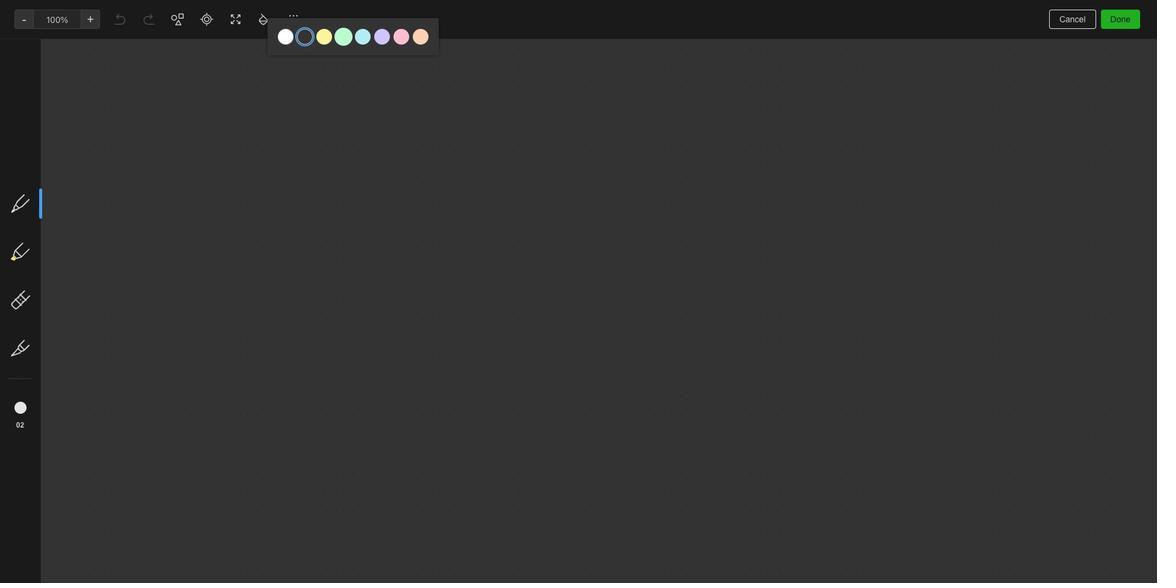Task type: describe. For each thing, give the bounding box(es) containing it.
only you
[[1043, 9, 1075, 19]]

note window element
[[0, 0, 1158, 584]]

on
[[55, 37, 65, 47]]

add tag image
[[96, 564, 111, 579]]

first notebook button
[[37, 6, 110, 23]]

results
[[1105, 102, 1130, 112]]

replace all
[[974, 224, 1016, 234]]

first notebook
[[52, 9, 106, 19]]

Match case checkbox
[[909, 182, 919, 192]]

find
[[909, 80, 925, 90]]

Note Editor text field
[[0, 0, 1158, 584]]

collapse note image
[[8, 7, 23, 22]]

close image
[[1122, 71, 1134, 83]]

2023
[[98, 37, 119, 47]]

first
[[52, 9, 68, 19]]



Task type: vqa. For each thing, say whether or not it's contained in the screenshot.
third row from the bottom
no



Task type: locate. For each thing, give the bounding box(es) containing it.
replace for replace
[[919, 224, 950, 234]]

2 replace from the left
[[974, 224, 1005, 234]]

case
[[950, 182, 968, 192]]

replace for replace all
[[974, 224, 1005, 234]]

in
[[927, 80, 933, 90]]

replace left all
[[974, 224, 1005, 234]]

no
[[1094, 102, 1103, 112]]

find in note
[[909, 80, 952, 90]]

1 horizontal spatial replace
[[974, 224, 1005, 234]]

note
[[936, 80, 952, 90]]

saved
[[1127, 567, 1148, 576]]

notebook
[[70, 9, 106, 19]]

last edited on dec 15, 2023
[[10, 37, 119, 47]]

replace down "match"
[[919, 224, 950, 234]]

dec
[[67, 37, 83, 47]]

changes
[[1093, 567, 1124, 576]]

share button
[[1085, 5, 1129, 24]]

replace button
[[909, 218, 960, 240]]

replace inside button
[[974, 224, 1005, 234]]

15,
[[85, 37, 96, 47]]

you
[[1062, 9, 1075, 19]]

all
[[1007, 224, 1016, 234]]

all changes saved
[[1082, 567, 1148, 576]]

no results
[[1094, 102, 1130, 112]]

1 replace from the left
[[919, 224, 950, 234]]

replace all button
[[964, 218, 1026, 240]]

share
[[1095, 9, 1118, 19]]

edited
[[28, 37, 53, 47]]

only
[[1043, 9, 1060, 19]]

0 horizontal spatial replace
[[919, 224, 950, 234]]

replace
[[919, 224, 950, 234], [974, 224, 1005, 234]]

match case
[[923, 182, 968, 192]]

all
[[1082, 567, 1091, 576]]

replace inside "button"
[[919, 224, 950, 234]]

match
[[923, 182, 947, 192]]

last
[[10, 37, 26, 47]]



